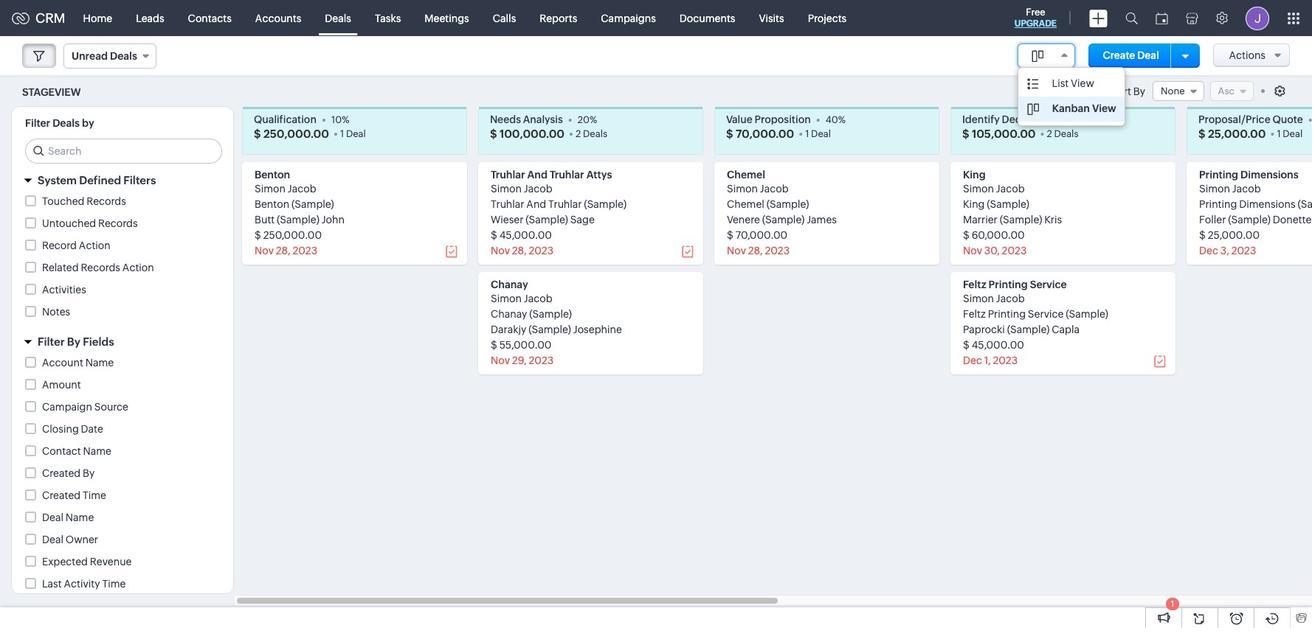 Task type: describe. For each thing, give the bounding box(es) containing it.
deal up deal owner
[[42, 512, 63, 524]]

james
[[807, 214, 837, 226]]

donette
[[1273, 214, 1312, 226]]

unread deals
[[72, 50, 137, 62]]

name for contact name
[[83, 446, 111, 458]]

create deal
[[1103, 49, 1159, 61]]

(sample) up darakjy (sample) josephine link
[[529, 308, 572, 320]]

venere
[[727, 214, 760, 226]]

simon inside benton simon jacob benton (sample) butt (sample) john $ 250,000.00 nov 28, 2023
[[255, 183, 286, 195]]

kanban
[[1052, 103, 1090, 114]]

$ inside truhlar and truhlar attys simon jacob truhlar and truhlar (sample) wieser (sample) sage $ 45,000.00 nov 28, 2023
[[491, 229, 497, 241]]

proposition
[[755, 114, 811, 125]]

closing date
[[42, 424, 103, 435]]

benton (sample) link
[[255, 199, 334, 210]]

% for $ 105,000.00
[[1108, 114, 1116, 125]]

$ 250,000.00
[[254, 127, 329, 140]]

1 horizontal spatial action
[[122, 262, 154, 274]]

deal up the expected
[[42, 534, 63, 546]]

% for $ 250,000.00
[[342, 114, 349, 125]]

sage
[[570, 214, 595, 226]]

1,
[[984, 355, 991, 367]]

projects
[[808, 12, 847, 24]]

nov for chemel simon jacob chemel (sample) venere (sample) james $ 70,000.00 nov 28, 2023
[[727, 245, 746, 257]]

simon inside chanay simon jacob chanay (sample) darakjy (sample) josephine $ 55,000.00 nov 29, 2023
[[491, 293, 522, 305]]

2 deals for 105,000.00
[[1047, 128, 1078, 139]]

(sample) down chanay (sample) link
[[528, 324, 571, 336]]

kanban view option
[[1018, 97, 1125, 122]]

foller
[[1199, 214, 1226, 226]]

jacob inside benton simon jacob benton (sample) butt (sample) john $ 250,000.00 nov 28, 2023
[[288, 183, 316, 195]]

name for account name
[[85, 357, 114, 369]]

paprocki (sample) capla link
[[963, 324, 1080, 336]]

projects link
[[796, 0, 858, 36]]

2023 inside truhlar and truhlar attys simon jacob truhlar and truhlar (sample) wieser (sample) sage $ 45,000.00 nov 28, 2023
[[529, 245, 553, 257]]

$ inside printing dimensions simon jacob printing dimensions (sa foller (sample) donette $ 25,000.00 dec 3, 2023
[[1199, 229, 1206, 241]]

1 70,000.00 from the top
[[736, 127, 794, 140]]

calls link
[[481, 0, 528, 36]]

value
[[726, 114, 753, 125]]

deal down quote
[[1283, 128, 1303, 139]]

jacob inside chanay simon jacob chanay (sample) darakjy (sample) josephine $ 55,000.00 nov 29, 2023
[[524, 293, 552, 305]]

reports
[[540, 12, 577, 24]]

sort
[[1111, 85, 1131, 97]]

2 for $ 100,000.00
[[576, 128, 581, 139]]

system defined filters
[[38, 174, 156, 187]]

records for touched
[[87, 196, 126, 207]]

sort by
[[1111, 85, 1145, 97]]

untouched
[[42, 218, 96, 229]]

$ inside chanay simon jacob chanay (sample) darakjy (sample) josephine $ 55,000.00 nov 29, 2023
[[491, 339, 497, 351]]

unread
[[72, 50, 108, 62]]

40 %
[[826, 114, 846, 125]]

filter deals by
[[25, 117, 94, 129]]

1 chanay from the top
[[491, 279, 528, 291]]

tasks link
[[363, 0, 413, 36]]

visits link
[[747, 0, 796, 36]]

deals down 20 %
[[583, 128, 607, 139]]

nov for benton simon jacob benton (sample) butt (sample) john $ 250,000.00 nov 28, 2023
[[255, 245, 274, 257]]

2 benton from the top
[[255, 199, 289, 210]]

printing up foller
[[1199, 199, 1237, 210]]

(sample) down chemel (sample) link
[[762, 214, 805, 226]]

search image
[[1125, 12, 1138, 24]]

wieser
[[491, 214, 523, 226]]

name for deal name
[[66, 512, 94, 524]]

10
[[331, 114, 342, 125]]

activity
[[64, 579, 100, 590]]

foller (sample) donette link
[[1199, 214, 1312, 226]]

printing down the 30,
[[989, 279, 1028, 291]]

none
[[1161, 86, 1185, 97]]

1 25,000.00 from the top
[[1208, 127, 1266, 140]]

value proposition
[[726, 114, 811, 125]]

(sample) down truhlar and truhlar (sample) link
[[526, 214, 568, 226]]

60 %
[[1096, 114, 1116, 125]]

20
[[578, 114, 590, 125]]

1 king from the top
[[963, 169, 986, 181]]

70,000.00 inside the chemel simon jacob chemel (sample) venere (sample) james $ 70,000.00 nov 28, 2023
[[735, 229, 788, 241]]

simon inside printing dimensions simon jacob printing dimensions (sa foller (sample) donette $ 25,000.00 dec 3, 2023
[[1199, 183, 1230, 195]]

campaign source
[[42, 401, 128, 413]]

documents link
[[668, 0, 747, 36]]

$ down 'identify'
[[962, 127, 969, 140]]

$ down "needs" at the top left of the page
[[490, 127, 497, 140]]

(sample) up sage on the top left of the page
[[584, 199, 627, 210]]

deal inside button
[[1137, 49, 1159, 61]]

chemel simon jacob chemel (sample) venere (sample) james $ 70,000.00 nov 28, 2023
[[727, 169, 837, 257]]

chanay link
[[491, 279, 528, 291]]

25,000.00 inside printing dimensions simon jacob printing dimensions (sa foller (sample) donette $ 25,000.00 dec 3, 2023
[[1208, 229, 1260, 241]]

by for sort
[[1133, 85, 1145, 97]]

owner
[[66, 534, 98, 546]]

attys
[[586, 169, 612, 181]]

$ inside king simon jacob king (sample) marrier (sample) kris $ 60,000.00 nov 30, 2023
[[963, 229, 969, 241]]

$ 25,000.00
[[1198, 127, 1266, 140]]

created by
[[42, 468, 95, 480]]

free
[[1026, 7, 1045, 18]]

list box containing list view
[[1018, 68, 1125, 125]]

paprocki
[[963, 324, 1005, 336]]

250,000.00 inside benton simon jacob benton (sample) butt (sample) john $ 250,000.00 nov 28, 2023
[[263, 229, 322, 241]]

expected revenue
[[42, 556, 132, 568]]

system
[[38, 174, 77, 187]]

search element
[[1116, 0, 1147, 36]]

identify
[[962, 114, 1000, 125]]

decision
[[1002, 114, 1044, 125]]

notes
[[42, 306, 70, 318]]

feltz printing service simon jacob feltz printing service (sample) paprocki (sample) capla $ 45,000.00 dec 1, 2023
[[963, 279, 1108, 367]]

1 for 250,000.00
[[340, 128, 344, 139]]

activities
[[42, 284, 86, 296]]

1 vertical spatial and
[[526, 199, 546, 210]]

nov for chanay simon jacob chanay (sample) darakjy (sample) josephine $ 55,000.00 nov 29, 2023
[[491, 355, 510, 367]]

0 vertical spatial service
[[1030, 279, 1067, 291]]

0 vertical spatial dimensions
[[1241, 169, 1298, 181]]

nov for king simon jacob king (sample) marrier (sample) kris $ 60,000.00 nov 30, 2023
[[963, 245, 982, 257]]

accounts
[[255, 12, 301, 24]]

1 for 70,000.00
[[805, 128, 809, 139]]

(sample) up capla
[[1066, 308, 1108, 320]]

100,000.00
[[499, 127, 565, 140]]

0 horizontal spatial action
[[79, 240, 111, 252]]

size image for list view
[[1027, 77, 1039, 91]]

feltz printing service (sample) link
[[963, 308, 1108, 320]]

view for kanban view
[[1092, 103, 1116, 114]]

touched
[[42, 196, 84, 207]]

$ down qualification
[[254, 127, 261, 140]]

campaigns link
[[589, 0, 668, 36]]

created time
[[42, 490, 106, 502]]

crm link
[[12, 10, 65, 26]]

closing
[[42, 424, 79, 435]]

1 chemel from the top
[[727, 169, 765, 181]]

printing down the $ 25,000.00
[[1199, 169, 1238, 181]]

marrier
[[963, 214, 998, 226]]

related records action
[[42, 262, 154, 274]]

1 250,000.00 from the top
[[263, 127, 329, 140]]

$ down the value
[[726, 127, 733, 140]]

related
[[42, 262, 79, 274]]

tasks
[[375, 12, 401, 24]]

jacob inside printing dimensions simon jacob printing dimensions (sa foller (sample) donette $ 25,000.00 dec 3, 2023
[[1232, 183, 1261, 195]]

source
[[94, 401, 128, 413]]

proposal/price
[[1198, 114, 1270, 125]]

campaign
[[42, 401, 92, 413]]

% for $ 100,000.00
[[590, 114, 597, 125]]

truhlar and truhlar attys link
[[491, 169, 612, 181]]

last activity time
[[42, 579, 126, 590]]

king link
[[963, 169, 986, 181]]

1 deal for 250,000.00
[[340, 128, 366, 139]]

10 %
[[331, 114, 349, 125]]

size image
[[1031, 49, 1043, 63]]

simon inside king simon jacob king (sample) marrier (sample) kris $ 60,000.00 nov 30, 2023
[[963, 183, 994, 195]]

simon inside truhlar and truhlar attys simon jacob truhlar and truhlar (sample) wieser (sample) sage $ 45,000.00 nov 28, 2023
[[491, 183, 522, 195]]

1 deal for 25,000.00
[[1277, 128, 1303, 139]]

filter for filter deals by
[[25, 117, 50, 129]]

printing up the "paprocki (sample) capla" link
[[988, 308, 1026, 320]]

identify decision makers
[[962, 114, 1081, 125]]

0 vertical spatial time
[[83, 490, 106, 502]]

28, for chemel simon jacob chemel (sample) venere (sample) james $ 70,000.00 nov 28, 2023
[[748, 245, 763, 257]]

60,000.00
[[972, 229, 1025, 241]]

stageview
[[22, 86, 81, 98]]

60
[[1096, 114, 1108, 125]]

needs analysis
[[490, 114, 563, 125]]

printing dimensions (sa link
[[1199, 199, 1312, 210]]

(sample) down the 'feltz printing service (sample)' link at right
[[1007, 324, 1050, 336]]



Task type: vqa. For each thing, say whether or not it's contained in the screenshot.
row group
no



Task type: locate. For each thing, give the bounding box(es) containing it.
2023 right the 30,
[[1002, 245, 1027, 257]]

contact name
[[42, 446, 111, 458]]

3 % from the left
[[838, 114, 846, 125]]

0 vertical spatial 250,000.00
[[263, 127, 329, 140]]

1 vertical spatial name
[[83, 446, 111, 458]]

simon up foller
[[1199, 183, 1230, 195]]

2 1 deal from the left
[[805, 128, 831, 139]]

analysis
[[523, 114, 563, 125]]

and
[[527, 169, 548, 181], [526, 199, 546, 210]]

size image for kanban view
[[1027, 103, 1039, 116]]

0 horizontal spatial dec
[[963, 355, 982, 367]]

45,000.00
[[499, 229, 552, 241], [972, 339, 1024, 351]]

by
[[82, 117, 94, 129]]

deals left the by
[[53, 117, 80, 129]]

0 vertical spatial king
[[963, 169, 986, 181]]

2 horizontal spatial by
[[1133, 85, 1145, 97]]

list view option
[[1018, 72, 1125, 97]]

chanay up darakjy
[[491, 308, 527, 320]]

created down contact
[[42, 468, 81, 480]]

jacob up king (sample) link
[[996, 183, 1025, 195]]

0 vertical spatial view
[[1071, 77, 1094, 89]]

jacob up the benton (sample) link
[[288, 183, 316, 195]]

benton simon jacob benton (sample) butt (sample) john $ 250,000.00 nov 28, 2023
[[255, 169, 345, 257]]

by up account name
[[67, 336, 80, 348]]

feltz up "paprocki"
[[963, 308, 986, 320]]

1 horizontal spatial 2 deals
[[1047, 128, 1078, 139]]

records down record action
[[81, 262, 120, 274]]

2 horizontal spatial 28,
[[748, 245, 763, 257]]

$ inside the chemel simon jacob chemel (sample) venere (sample) james $ 70,000.00 nov 28, 2023
[[727, 229, 733, 241]]

(sample) down the printing dimensions (sa link
[[1228, 214, 1271, 226]]

2023 right 1, at the bottom right of the page
[[993, 355, 1018, 367]]

1 deal down 40
[[805, 128, 831, 139]]

1 created from the top
[[42, 468, 81, 480]]

chanay
[[491, 279, 528, 291], [491, 308, 527, 320]]

qualification
[[254, 114, 317, 125]]

1 horizontal spatial 1 deal
[[805, 128, 831, 139]]

name down fields
[[85, 357, 114, 369]]

45,000.00 down wieser (sample) sage link
[[499, 229, 552, 241]]

(sample) up butt (sample) john link
[[292, 199, 334, 210]]

28, inside the chemel simon jacob chemel (sample) venere (sample) james $ 70,000.00 nov 28, 2023
[[748, 245, 763, 257]]

by right sort
[[1133, 85, 1145, 97]]

(sample) down the benton (sample) link
[[277, 214, 319, 226]]

1 vertical spatial 70,000.00
[[735, 229, 788, 241]]

45,000.00 inside truhlar and truhlar attys simon jacob truhlar and truhlar (sample) wieser (sample) sage $ 45,000.00 nov 28, 2023
[[499, 229, 552, 241]]

40
[[826, 114, 838, 125]]

2 chanay from the top
[[491, 308, 527, 320]]

nov inside truhlar and truhlar attys simon jacob truhlar and truhlar (sample) wieser (sample) sage $ 45,000.00 nov 28, 2023
[[491, 245, 510, 257]]

list box
[[1018, 68, 1125, 125]]

dec
[[1199, 245, 1218, 257], [963, 355, 982, 367]]

create menu element
[[1080, 0, 1116, 36]]

1 vertical spatial 25,000.00
[[1208, 229, 1260, 241]]

deal right the create
[[1137, 49, 1159, 61]]

0 vertical spatial created
[[42, 468, 81, 480]]

(sample) inside printing dimensions simon jacob printing dimensions (sa foller (sample) donette $ 25,000.00 dec 3, 2023
[[1228, 214, 1271, 226]]

2 vertical spatial records
[[81, 262, 120, 274]]

name up the "owner"
[[66, 512, 94, 524]]

2023 down butt (sample) john link
[[293, 245, 317, 257]]

28, inside truhlar and truhlar attys simon jacob truhlar and truhlar (sample) wieser (sample) sage $ 45,000.00 nov 28, 2023
[[512, 245, 527, 257]]

0 vertical spatial 45,000.00
[[499, 229, 552, 241]]

filter inside dropdown button
[[38, 336, 65, 348]]

Unread Deals field
[[63, 44, 156, 69]]

2 down the "20"
[[576, 128, 581, 139]]

$ 100,000.00
[[490, 127, 565, 140]]

truhlar and truhlar (sample) link
[[491, 199, 627, 210]]

2023 inside king simon jacob king (sample) marrier (sample) kris $ 60,000.00 nov 30, 2023
[[1002, 245, 1027, 257]]

deals left tasks link
[[325, 12, 351, 24]]

nov inside chanay simon jacob chanay (sample) darakjy (sample) josephine $ 55,000.00 nov 29, 2023
[[491, 355, 510, 367]]

0 vertical spatial 25,000.00
[[1208, 127, 1266, 140]]

jacob inside truhlar and truhlar attys simon jacob truhlar and truhlar (sample) wieser (sample) sage $ 45,000.00 nov 28, 2023
[[524, 183, 552, 195]]

1 % from the left
[[342, 114, 349, 125]]

2 28, from the left
[[512, 245, 527, 257]]

2023
[[293, 245, 317, 257], [529, 245, 553, 257], [765, 245, 790, 257], [1002, 245, 1027, 257], [1231, 245, 1256, 257], [529, 355, 554, 367], [993, 355, 1018, 367]]

create
[[1103, 49, 1135, 61]]

jacob up chanay (sample) link
[[524, 293, 552, 305]]

2 vertical spatial by
[[83, 468, 95, 480]]

0 vertical spatial size image
[[1027, 77, 1039, 91]]

$ down butt
[[255, 229, 261, 241]]

$ down "paprocki"
[[963, 339, 969, 351]]

2023 inside the chemel simon jacob chemel (sample) venere (sample) james $ 70,000.00 nov 28, 2023
[[765, 245, 790, 257]]

0 vertical spatial dec
[[1199, 245, 1218, 257]]

250,000.00 down butt (sample) john link
[[263, 229, 322, 241]]

jacob down printing dimensions link
[[1232, 183, 1261, 195]]

2 % from the left
[[590, 114, 597, 125]]

2023 inside benton simon jacob benton (sample) butt (sample) john $ 250,000.00 nov 28, 2023
[[293, 245, 317, 257]]

printing dimensions simon jacob printing dimensions (sa foller (sample) donette $ 25,000.00 dec 3, 2023
[[1199, 169, 1312, 257]]

2 horizontal spatial 1 deal
[[1277, 128, 1303, 139]]

nov inside the chemel simon jacob chemel (sample) venere (sample) james $ 70,000.00 nov 28, 2023
[[727, 245, 746, 257]]

0 vertical spatial action
[[79, 240, 111, 252]]

0 vertical spatial feltz
[[963, 279, 986, 291]]

1 vertical spatial chanay
[[491, 308, 527, 320]]

25,000.00
[[1208, 127, 1266, 140], [1208, 229, 1260, 241]]

created up "deal name"
[[42, 490, 81, 502]]

%
[[342, 114, 349, 125], [590, 114, 597, 125], [838, 114, 846, 125], [1108, 114, 1116, 125]]

1 vertical spatial view
[[1092, 103, 1116, 114]]

simon down king link
[[963, 183, 994, 195]]

0 vertical spatial chemel
[[727, 169, 765, 181]]

$ down proposal/price
[[1198, 127, 1205, 140]]

view right list
[[1071, 77, 1094, 89]]

0 vertical spatial 70,000.00
[[736, 127, 794, 140]]

profile image
[[1246, 6, 1269, 30]]

untouched records
[[42, 218, 138, 229]]

1 vertical spatial benton
[[255, 199, 289, 210]]

nov down wieser
[[491, 245, 510, 257]]

2 size image from the top
[[1027, 103, 1039, 116]]

venere (sample) james link
[[727, 214, 837, 226]]

250,000.00
[[263, 127, 329, 140], [263, 229, 322, 241]]

butt
[[255, 214, 275, 226]]

record action
[[42, 240, 111, 252]]

0 horizontal spatial 2
[[576, 128, 581, 139]]

1 1 deal from the left
[[340, 128, 366, 139]]

simon inside the chemel simon jacob chemel (sample) venere (sample) james $ 70,000.00 nov 28, 2023
[[727, 183, 758, 195]]

0 vertical spatial benton
[[255, 169, 290, 181]]

2 deals
[[576, 128, 607, 139], [1047, 128, 1078, 139]]

1 benton from the top
[[255, 169, 290, 181]]

1 size image from the top
[[1027, 77, 1039, 91]]

1 2 from the left
[[576, 128, 581, 139]]

70,000.00 down venere
[[735, 229, 788, 241]]

king simon jacob king (sample) marrier (sample) kris $ 60,000.00 nov 30, 2023
[[963, 169, 1062, 257]]

1 28, from the left
[[276, 245, 290, 257]]

% right proposition
[[838, 114, 846, 125]]

(sample)
[[292, 199, 334, 210], [584, 199, 627, 210], [766, 199, 809, 210], [987, 199, 1029, 210], [277, 214, 319, 226], [526, 214, 568, 226], [762, 214, 805, 226], [1000, 214, 1042, 226], [1228, 214, 1271, 226], [529, 308, 572, 320], [1066, 308, 1108, 320], [528, 324, 571, 336], [1007, 324, 1050, 336]]

calls
[[493, 12, 516, 24]]

created
[[42, 468, 81, 480], [42, 490, 81, 502]]

deals inside field
[[110, 50, 137, 62]]

2 created from the top
[[42, 490, 81, 502]]

filters
[[123, 174, 156, 187]]

filter
[[25, 117, 50, 129], [38, 336, 65, 348]]

None field
[[1017, 44, 1075, 68]]

% for $ 70,000.00
[[838, 114, 846, 125]]

by for filter
[[67, 336, 80, 348]]

0 vertical spatial name
[[85, 357, 114, 369]]

records down touched records
[[98, 218, 138, 229]]

2023 inside feltz printing service simon jacob feltz printing service (sample) paprocki (sample) capla $ 45,000.00 dec 1, 2023
[[993, 355, 1018, 367]]

contacts link
[[176, 0, 243, 36]]

2 deals down makers
[[1047, 128, 1078, 139]]

reports link
[[528, 0, 589, 36]]

1 vertical spatial service
[[1028, 308, 1064, 320]]

250,000.00 down qualification
[[263, 127, 329, 140]]

2 king from the top
[[963, 199, 985, 210]]

chemel link
[[727, 169, 765, 181]]

time
[[83, 490, 106, 502], [102, 579, 126, 590]]

feltz down the 30,
[[963, 279, 986, 291]]

deals right unread
[[110, 50, 137, 62]]

time down revenue
[[102, 579, 126, 590]]

0 horizontal spatial 1 deal
[[340, 128, 366, 139]]

benton up butt
[[255, 199, 289, 210]]

% right qualification
[[342, 114, 349, 125]]

view down sort
[[1092, 103, 1116, 114]]

2 250,000.00 from the top
[[263, 229, 322, 241]]

4 % from the left
[[1108, 114, 1116, 125]]

view for list view
[[1071, 77, 1094, 89]]

size image left makers
[[1027, 103, 1039, 116]]

1
[[340, 128, 344, 139], [805, 128, 809, 139], [1277, 128, 1281, 139], [1171, 600, 1174, 609]]

revenue
[[90, 556, 132, 568]]

2 chemel from the top
[[727, 199, 764, 210]]

action
[[79, 240, 111, 252], [122, 262, 154, 274]]

1 horizontal spatial 2
[[1047, 128, 1052, 139]]

calendar image
[[1156, 12, 1168, 24]]

1 horizontal spatial 28,
[[512, 245, 527, 257]]

2 deals down 20 %
[[576, 128, 607, 139]]

$ inside benton simon jacob benton (sample) butt (sample) john $ 250,000.00 nov 28, 2023
[[255, 229, 261, 241]]

deals link
[[313, 0, 363, 36]]

makers
[[1046, 114, 1081, 125]]

(sample) up marrier (sample) kris link
[[987, 199, 1029, 210]]

size image inside list view option
[[1027, 77, 1039, 91]]

create deal button
[[1088, 44, 1174, 68]]

chanay up chanay (sample) link
[[491, 279, 528, 291]]

28, inside benton simon jacob benton (sample) butt (sample) john $ 250,000.00 nov 28, 2023
[[276, 245, 290, 257]]

0 horizontal spatial by
[[67, 336, 80, 348]]

2 feltz from the top
[[963, 308, 986, 320]]

dec inside printing dimensions simon jacob printing dimensions (sa foller (sample) donette $ 25,000.00 dec 3, 2023
[[1199, 245, 1218, 257]]

size image left list
[[1027, 77, 1039, 91]]

1 vertical spatial 45,000.00
[[972, 339, 1024, 351]]

1 deal down 10 %
[[340, 128, 366, 139]]

campaigns
[[601, 12, 656, 24]]

by down the contact name
[[83, 468, 95, 480]]

2023 right 29,
[[529, 355, 554, 367]]

deal down 10 %
[[346, 128, 366, 139]]

simon inside feltz printing service simon jacob feltz printing service (sample) paprocki (sample) capla $ 45,000.00 dec 1, 2023
[[963, 293, 994, 305]]

king (sample) link
[[963, 199, 1029, 210]]

created for created time
[[42, 490, 81, 502]]

0 vertical spatial and
[[527, 169, 548, 181]]

benton link
[[255, 169, 290, 181]]

1 vertical spatial time
[[102, 579, 126, 590]]

name down date
[[83, 446, 111, 458]]

wieser (sample) sage link
[[491, 214, 595, 226]]

filter for filter by fields
[[38, 336, 65, 348]]

3 28, from the left
[[748, 245, 763, 257]]

view inside list view option
[[1071, 77, 1094, 89]]

1 for 25,000.00
[[1277, 128, 1281, 139]]

2023 right "3,"
[[1231, 245, 1256, 257]]

3 1 deal from the left
[[1277, 128, 1303, 139]]

jacob up chemel (sample) link
[[760, 183, 789, 195]]

crm
[[35, 10, 65, 26]]

jacob inside the chemel simon jacob chemel (sample) venere (sample) james $ 70,000.00 nov 28, 2023
[[760, 183, 789, 195]]

Search text field
[[26, 139, 221, 163]]

1 2 deals from the left
[[576, 128, 607, 139]]

upgrade
[[1015, 18, 1057, 29]]

kris
[[1044, 214, 1062, 226]]

2 2 deals from the left
[[1047, 128, 1078, 139]]

0 vertical spatial by
[[1133, 85, 1145, 97]]

jacob
[[288, 183, 316, 195], [524, 183, 552, 195], [760, 183, 789, 195], [996, 183, 1025, 195], [1232, 183, 1261, 195], [524, 293, 552, 305], [996, 293, 1025, 305]]

1 vertical spatial size image
[[1027, 103, 1039, 116]]

1 horizontal spatial dec
[[1199, 245, 1218, 257]]

2 deals for 100,000.00
[[576, 128, 607, 139]]

(sample) up 60,000.00
[[1000, 214, 1042, 226]]

chemel
[[727, 169, 765, 181], [727, 199, 764, 210]]

size image inside kanban view option
[[1027, 103, 1039, 116]]

0 vertical spatial filter
[[25, 117, 50, 129]]

1 vertical spatial king
[[963, 199, 985, 210]]

list view
[[1052, 77, 1094, 89]]

1 vertical spatial dec
[[963, 355, 982, 367]]

records for untouched
[[98, 218, 138, 229]]

deals
[[325, 12, 351, 24], [110, 50, 137, 62], [53, 117, 80, 129], [583, 128, 607, 139], [1054, 128, 1078, 139]]

nov inside benton simon jacob benton (sample) butt (sample) john $ 250,000.00 nov 28, 2023
[[255, 245, 274, 257]]

$ down foller
[[1199, 229, 1206, 241]]

documents
[[679, 12, 735, 24]]

jacob down feltz printing service link
[[996, 293, 1025, 305]]

28, for benton simon jacob benton (sample) butt (sample) john $ 250,000.00 nov 28, 2023
[[276, 245, 290, 257]]

1 vertical spatial action
[[122, 262, 154, 274]]

jacob inside feltz printing service simon jacob feltz printing service (sample) paprocki (sample) capla $ 45,000.00 dec 1, 2023
[[996, 293, 1025, 305]]

1 deal for 70,000.00
[[805, 128, 831, 139]]

simon down chemel link
[[727, 183, 758, 195]]

2023 inside printing dimensions simon jacob printing dimensions (sa foller (sample) donette $ 25,000.00 dec 3, 2023
[[1231, 245, 1256, 257]]

1 vertical spatial by
[[67, 336, 80, 348]]

created for created by
[[42, 468, 81, 480]]

profile element
[[1237, 0, 1278, 36]]

0 horizontal spatial 28,
[[276, 245, 290, 257]]

capla
[[1052, 324, 1080, 336]]

25,000.00 up "3,"
[[1208, 229, 1260, 241]]

chemel up chemel (sample) link
[[727, 169, 765, 181]]

1 horizontal spatial 45,000.00
[[972, 339, 1024, 351]]

0 horizontal spatial 45,000.00
[[499, 229, 552, 241]]

$ down darakjy
[[491, 339, 497, 351]]

105,000.00
[[972, 127, 1036, 140]]

leads
[[136, 12, 164, 24]]

% down sort
[[1108, 114, 1116, 125]]

home
[[83, 12, 112, 24]]

70,000.00 down value proposition on the top right of page
[[736, 127, 794, 140]]

1 vertical spatial chemel
[[727, 199, 764, 210]]

1 vertical spatial 250,000.00
[[263, 229, 322, 241]]

1 vertical spatial feltz
[[963, 308, 986, 320]]

record
[[42, 240, 77, 252]]

view inside kanban view option
[[1092, 103, 1116, 114]]

2 vertical spatial name
[[66, 512, 94, 524]]

1 vertical spatial created
[[42, 490, 81, 502]]

1 vertical spatial records
[[98, 218, 138, 229]]

2 2 from the left
[[1047, 128, 1052, 139]]

deal down 40
[[811, 128, 831, 139]]

30,
[[984, 245, 1000, 257]]

account
[[42, 357, 83, 369]]

45,000.00 inside feltz printing service simon jacob feltz printing service (sample) paprocki (sample) capla $ 45,000.00 dec 1, 2023
[[972, 339, 1024, 351]]

simon down benton link
[[255, 183, 286, 195]]

2 for $ 105,000.00
[[1047, 128, 1052, 139]]

meetings
[[425, 12, 469, 24]]

size image
[[1027, 77, 1039, 91], [1027, 103, 1039, 116]]

jacob inside king simon jacob king (sample) marrier (sample) kris $ 60,000.00 nov 30, 2023
[[996, 183, 1025, 195]]

free upgrade
[[1015, 7, 1057, 29]]

2 25,000.00 from the top
[[1208, 229, 1260, 241]]

1 feltz from the top
[[963, 279, 986, 291]]

benton
[[255, 169, 290, 181], [255, 199, 289, 210]]

proposal/price quote
[[1198, 114, 1303, 125]]

$ inside feltz printing service simon jacob feltz printing service (sample) paprocki (sample) capla $ 45,000.00 dec 1, 2023
[[963, 339, 969, 351]]

nov down venere
[[727, 245, 746, 257]]

create menu image
[[1089, 9, 1108, 27]]

by inside filter by fields dropdown button
[[67, 336, 80, 348]]

chanay simon jacob chanay (sample) darakjy (sample) josephine $ 55,000.00 nov 29, 2023
[[491, 279, 622, 367]]

truhlar and truhlar attys simon jacob truhlar and truhlar (sample) wieser (sample) sage $ 45,000.00 nov 28, 2023
[[491, 169, 627, 257]]

dec inside feltz printing service simon jacob feltz printing service (sample) paprocki (sample) capla $ 45,000.00 dec 1, 2023
[[963, 355, 982, 367]]

% right analysis
[[590, 114, 597, 125]]

25,000.00 down proposal/price
[[1208, 127, 1266, 140]]

2023 down venere (sample) james link
[[765, 245, 790, 257]]

2023 inside chanay simon jacob chanay (sample) darakjy (sample) josephine $ 55,000.00 nov 29, 2023
[[529, 355, 554, 367]]

$ down venere
[[727, 229, 733, 241]]

$ down wieser
[[491, 229, 497, 241]]

king up king (sample) link
[[963, 169, 986, 181]]

None field
[[1153, 81, 1204, 101]]

nov inside king simon jacob king (sample) marrier (sample) kris $ 60,000.00 nov 30, 2023
[[963, 245, 982, 257]]

list
[[1052, 77, 1069, 89]]

king
[[963, 169, 986, 181], [963, 199, 985, 210]]

benton up the benton (sample) link
[[255, 169, 290, 181]]

system defined filters button
[[12, 168, 233, 193]]

1 horizontal spatial by
[[83, 468, 95, 480]]

feltz printing service link
[[963, 279, 1067, 291]]

1 vertical spatial dimensions
[[1239, 199, 1296, 210]]

and up truhlar and truhlar (sample) link
[[527, 169, 548, 181]]

0 vertical spatial chanay
[[491, 279, 528, 291]]

0 horizontal spatial 2 deals
[[576, 128, 607, 139]]

fields
[[83, 336, 114, 348]]

contact
[[42, 446, 81, 458]]

filter up account
[[38, 336, 65, 348]]

records down defined
[[87, 196, 126, 207]]

0 vertical spatial records
[[87, 196, 126, 207]]

deals down makers
[[1054, 128, 1078, 139]]

nov left the 30,
[[963, 245, 982, 257]]

action up related records action
[[79, 240, 111, 252]]

1 vertical spatial filter
[[38, 336, 65, 348]]

28, down wieser
[[512, 245, 527, 257]]

john
[[321, 214, 345, 226]]

logo image
[[12, 12, 30, 24]]

(sample) up venere (sample) james link
[[766, 199, 809, 210]]

simon up "paprocki"
[[963, 293, 994, 305]]

records for related
[[81, 262, 120, 274]]

28, down venere
[[748, 245, 763, 257]]

by for created
[[83, 468, 95, 480]]

meetings link
[[413, 0, 481, 36]]

and up wieser (sample) sage link
[[526, 199, 546, 210]]

records
[[87, 196, 126, 207], [98, 218, 138, 229], [81, 262, 120, 274]]

2 70,000.00 from the top
[[735, 229, 788, 241]]

$ 105,000.00
[[962, 127, 1036, 140]]

darakjy
[[491, 324, 526, 336]]



